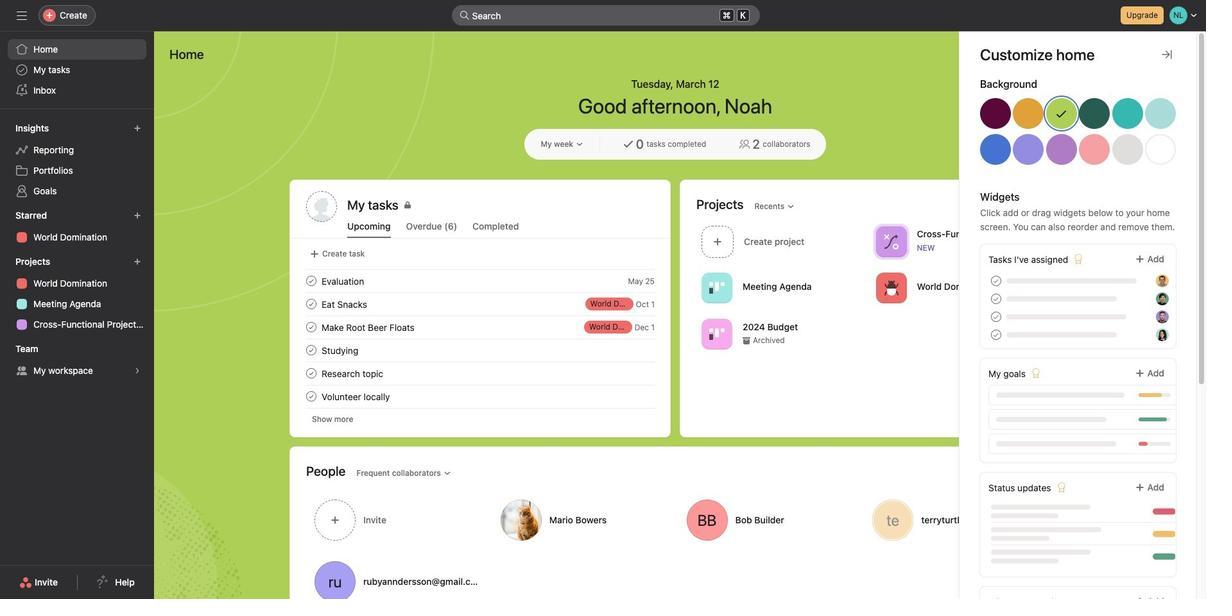 Task type: describe. For each thing, give the bounding box(es) containing it.
new project or portfolio image
[[134, 258, 141, 266]]

4 mark complete checkbox from the top
[[304, 366, 319, 381]]

starred element
[[0, 204, 154, 250]]

add profile photo image
[[306, 191, 337, 222]]

mark complete image for mark complete checkbox
[[304, 274, 319, 289]]

new insights image
[[134, 125, 141, 132]]

prominent image
[[459, 10, 470, 21]]

Mark complete checkbox
[[304, 274, 319, 289]]

add items to starred image
[[134, 212, 141, 220]]

mark complete image
[[304, 343, 319, 358]]

5 mark complete checkbox from the top
[[304, 389, 319, 405]]

teams element
[[0, 338, 154, 384]]

mark complete image for fourth mark complete option from the bottom of the page
[[304, 320, 319, 335]]

hide sidebar image
[[17, 10, 27, 21]]



Task type: vqa. For each thing, say whether or not it's contained in the screenshot.
the bottommost Mark complete icon
yes



Task type: locate. For each thing, give the bounding box(es) containing it.
mark complete image for 1st mark complete option
[[304, 297, 319, 312]]

Mark complete checkbox
[[304, 297, 319, 312], [304, 320, 319, 335], [304, 343, 319, 358], [304, 366, 319, 381], [304, 389, 319, 405]]

line_and_symbols image
[[884, 234, 899, 249]]

3 mark complete checkbox from the top
[[304, 343, 319, 358]]

2 mark complete checkbox from the top
[[304, 320, 319, 335]]

3 mark complete image from the top
[[304, 320, 319, 335]]

mark complete image for 4th mark complete option from the top
[[304, 366, 319, 381]]

see details, my workspace image
[[134, 367, 141, 375]]

board image
[[710, 327, 725, 342]]

option group
[[981, 98, 1176, 170]]

5 mark complete image from the top
[[304, 389, 319, 405]]

close customization pane image
[[1162, 49, 1173, 60]]

bug image
[[884, 280, 899, 296]]

None field
[[452, 5, 760, 26]]

1 mark complete checkbox from the top
[[304, 297, 319, 312]]

4 mark complete image from the top
[[304, 366, 319, 381]]

board image
[[710, 280, 725, 296]]

projects element
[[0, 250, 154, 338]]

Search tasks, projects, and more text field
[[452, 5, 760, 26]]

2 mark complete image from the top
[[304, 297, 319, 312]]

insights element
[[0, 117, 154, 204]]

mark complete image for fifth mark complete option from the top
[[304, 389, 319, 405]]

global element
[[0, 31, 154, 109]]

mark complete image
[[304, 274, 319, 289], [304, 297, 319, 312], [304, 320, 319, 335], [304, 366, 319, 381], [304, 389, 319, 405]]

1 mark complete image from the top
[[304, 274, 319, 289]]



